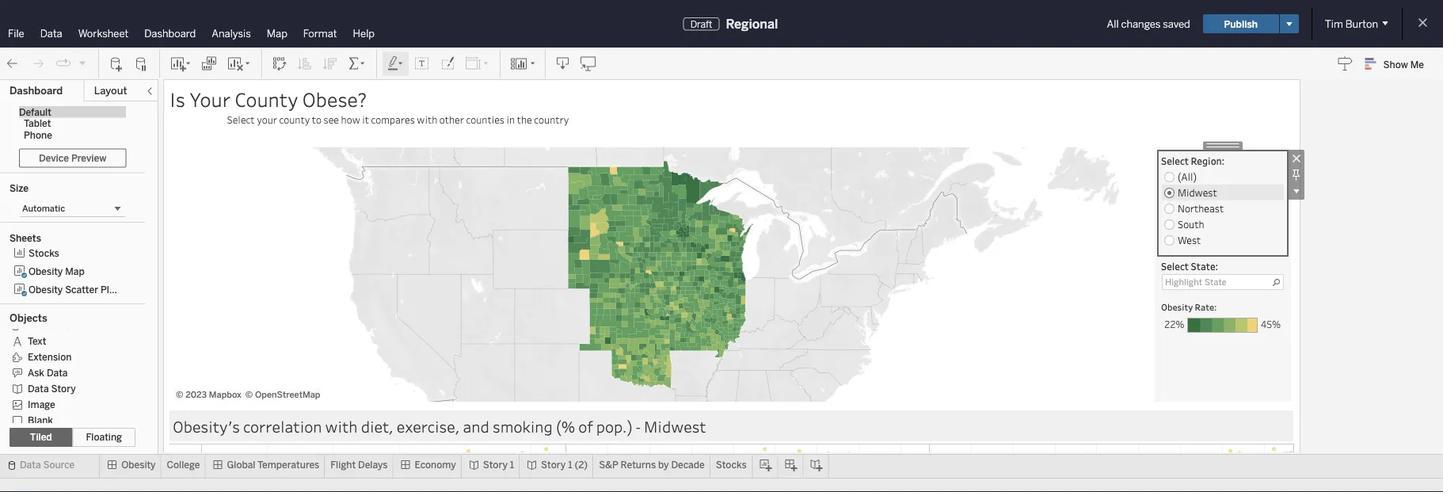 Task type: vqa. For each thing, say whether or not it's contained in the screenshot.
the left the sheet 1
no



Task type: describe. For each thing, give the bounding box(es) containing it.
in
[[507, 113, 515, 126]]

obesity map
[[29, 265, 85, 277]]

text option
[[10, 333, 114, 349]]

help
[[353, 27, 375, 40]]

1 horizontal spatial map
[[267, 27, 288, 40]]

vertical container option
[[10, 317, 114, 333]]

correlation
[[243, 416, 322, 437]]

how
[[341, 113, 360, 126]]

file
[[8, 27, 24, 40]]

obesity's correlation with diet, exercise, and smoking (% of pop.) - midwest
[[173, 416, 706, 437]]

45%
[[1261, 317, 1281, 330]]

© openstreetmap link
[[246, 389, 321, 400]]

of
[[579, 416, 593, 437]]

fit image
[[465, 56, 490, 72]]

your
[[190, 86, 231, 112]]

and
[[463, 416, 490, 437]]

West radio
[[1162, 232, 1284, 248]]

1 © from the left
[[176, 389, 183, 400]]

show/hide cards image
[[510, 56, 536, 72]]

© 2023 mapbox © openstreetmap
[[176, 389, 321, 400]]

preview
[[71, 152, 106, 164]]

tiled
[[30, 431, 52, 443]]

region:
[[1191, 154, 1225, 167]]

data story
[[28, 383, 76, 394]]

west link
[[1178, 233, 1201, 246]]

duplicate image
[[201, 56, 217, 72]]

dashboard
[[57, 454, 105, 465]]

1 horizontal spatial dashboard
[[144, 27, 196, 40]]

select state:
[[1162, 259, 1219, 273]]

phone
[[24, 129, 52, 141]]

exercise,
[[397, 416, 460, 437]]

story 1 (2)
[[541, 459, 588, 471]]

sheets
[[10, 232, 41, 244]]

container
[[64, 320, 108, 331]]

device preview
[[39, 152, 106, 164]]

(%
[[556, 416, 575, 437]]

show for show dashboard title
[[30, 454, 55, 465]]

college
[[167, 459, 200, 471]]

1 vertical spatial with
[[325, 416, 358, 437]]

the
[[517, 113, 532, 126]]

format
[[303, 27, 337, 40]]

regional
[[726, 16, 778, 31]]

me
[[1411, 58, 1425, 70]]

midwest inside radio
[[1178, 186, 1218, 199]]

blank
[[28, 415, 53, 426]]

analysis
[[212, 27, 251, 40]]

show for show me
[[1384, 58, 1409, 70]]

global
[[227, 459, 256, 471]]

diet,
[[361, 416, 394, 437]]

all changes saved
[[1107, 17, 1191, 30]]

show me
[[1384, 58, 1425, 70]]

south
[[1178, 217, 1205, 231]]

redo image
[[30, 56, 46, 72]]

extension option
[[10, 349, 114, 364]]

is your county obese? select your county to see how it compares with other counties in the country
[[170, 86, 569, 126]]

to
[[312, 113, 322, 126]]

download image
[[555, 56, 571, 72]]

northeast
[[1178, 202, 1224, 215]]

ask
[[28, 367, 44, 379]]

objects list box
[[10, 317, 135, 428]]

layout
[[94, 84, 127, 97]]

image
[[28, 399, 55, 410]]

s&p returns by decade
[[599, 459, 705, 471]]

default
[[19, 106, 51, 118]]

format workbook image
[[440, 56, 456, 72]]

marks. press enter to open the view data window.. use arrow keys to navigate data visualization elements. image containing © 2023 mapbox
[[173, 147, 1149, 402]]

totals image
[[348, 56, 367, 72]]

select inside "is your county obese? select your county to see how it compares with other counties in the country"
[[227, 113, 255, 126]]

data guide image
[[1338, 55, 1354, 71]]

west
[[1178, 233, 1201, 246]]

swap rows and columns image
[[272, 56, 288, 72]]

story for story 1 (2)
[[541, 459, 566, 471]]

text
[[28, 335, 46, 347]]

extension
[[28, 351, 72, 363]]

publish button
[[1203, 14, 1279, 33]]

publish
[[1225, 18, 1258, 30]]

data story option
[[10, 380, 114, 396]]

story 1
[[483, 459, 514, 471]]

pop.)
[[596, 416, 633, 437]]

counties
[[466, 113, 505, 126]]

economy
[[415, 459, 456, 471]]

flight delays
[[331, 459, 388, 471]]

fix height image
[[1288, 166, 1305, 183]]

1 vertical spatial dashboard
[[10, 84, 63, 97]]

1 horizontal spatial replay animation image
[[78, 58, 87, 68]]

burton
[[1346, 17, 1379, 30]]

show me button
[[1359, 52, 1439, 76]]

vertical
[[28, 320, 61, 331]]

0 horizontal spatial midwest
[[644, 416, 706, 437]]

is your county obese? application
[[158, 79, 1442, 492]]

obesity for obesity scatter plot
[[29, 284, 63, 295]]

© 2023 mapbox link
[[176, 389, 242, 400]]

(2)
[[575, 459, 588, 471]]

tablet
[[24, 118, 51, 129]]



Task type: locate. For each thing, give the bounding box(es) containing it.
tim
[[1325, 17, 1344, 30]]

source
[[43, 459, 75, 471]]

1 horizontal spatial midwest
[[1178, 186, 1218, 199]]

obesity up obesity scatter plot
[[29, 265, 63, 277]]

1 horizontal spatial with
[[417, 113, 438, 126]]

1 vertical spatial marks. press enter to open the view data window.. use arrow keys to navigate data visualization elements. image
[[201, 444, 1295, 492]]

story inside option
[[51, 383, 76, 394]]

0 horizontal spatial replay animation image
[[55, 56, 71, 72]]

1 left (2)
[[568, 459, 572, 471]]

data left source
[[20, 459, 41, 471]]

sort ascending image
[[297, 56, 313, 72]]

stocks
[[29, 247, 59, 259], [716, 459, 747, 471]]

select up (all) link
[[1162, 154, 1189, 167]]

obese?
[[302, 86, 367, 112]]

open and edit this workbook in tableau desktop image
[[581, 56, 597, 72]]

highlight image
[[387, 56, 405, 72]]

obesity rate:
[[1162, 301, 1217, 313]]

floating
[[86, 431, 122, 443]]

map up obesity scatter plot
[[65, 265, 85, 277]]

vertical container
[[28, 320, 108, 331]]

map inside 'list box'
[[65, 265, 85, 277]]

0 horizontal spatial 1
[[510, 459, 514, 471]]

replay animation image
[[55, 56, 71, 72], [78, 58, 87, 68]]

2 vertical spatial select
[[1162, 259, 1189, 273]]

dashboard up new worksheet icon
[[144, 27, 196, 40]]

0 vertical spatial select
[[227, 113, 255, 126]]

2023
[[186, 389, 207, 400]]

flight
[[331, 459, 356, 471]]

© left the 2023
[[176, 389, 183, 400]]

data up redo icon in the left top of the page
[[40, 27, 62, 40]]

scatter
[[65, 284, 98, 295]]

2 © from the left
[[246, 389, 253, 400]]

story
[[51, 383, 76, 394], [483, 459, 508, 471], [541, 459, 566, 471]]

obesity for obesity rate:
[[1162, 301, 1193, 313]]

automatic
[[22, 203, 65, 214]]

1 vertical spatial midwest
[[644, 416, 706, 437]]

South radio
[[1162, 216, 1284, 232]]

plot
[[101, 284, 119, 295]]

more options image
[[1288, 183, 1305, 200]]

obesity inside is your county obese? application
[[1162, 301, 1193, 313]]

1 for story 1
[[510, 459, 514, 471]]

undo image
[[5, 56, 21, 72]]

obesity down obesity map at the left bottom of the page
[[29, 284, 63, 295]]

select region: list box
[[1162, 185, 1284, 248]]

remove from dashboard image
[[1288, 150, 1305, 166]]

midwest link
[[1178, 186, 1218, 199]]

device
[[39, 152, 69, 164]]

data source
[[20, 459, 75, 471]]

county
[[279, 113, 310, 126]]

is
[[170, 86, 185, 112]]

0 vertical spatial with
[[417, 113, 438, 126]]

county
[[235, 86, 298, 112]]

list box
[[10, 244, 135, 299]]

stocks right the decade
[[716, 459, 747, 471]]

by
[[659, 459, 669, 471]]

0 horizontal spatial dashboard
[[10, 84, 63, 97]]

device preview button
[[19, 149, 126, 168]]

temperatures
[[258, 459, 320, 471]]

new data source image
[[109, 56, 124, 72]]

select
[[227, 113, 255, 126], [1162, 154, 1189, 167], [1162, 259, 1189, 273]]

1
[[510, 459, 514, 471], [568, 459, 572, 471]]

obesity's
[[173, 416, 240, 437]]

show
[[1384, 58, 1409, 70], [30, 454, 55, 465]]

data for data
[[40, 27, 62, 40]]

0 horizontal spatial map
[[65, 265, 85, 277]]

saved
[[1163, 17, 1191, 30]]

dashboard up default
[[10, 84, 63, 97]]

show dashboard title
[[30, 454, 125, 465]]

story down and
[[483, 459, 508, 471]]

show mark labels image
[[414, 56, 430, 72]]

0 vertical spatial midwest
[[1178, 186, 1218, 199]]

stocks up obesity map at the left bottom of the page
[[29, 247, 59, 259]]

0 horizontal spatial show
[[30, 454, 55, 465]]

1 vertical spatial stocks
[[716, 459, 747, 471]]

0 horizontal spatial with
[[325, 416, 358, 437]]

-
[[636, 416, 641, 437]]

sort descending image
[[322, 56, 338, 72]]

s&p
[[599, 459, 619, 471]]

1 horizontal spatial stocks
[[716, 459, 747, 471]]

1 horizontal spatial story
[[483, 459, 508, 471]]

returns
[[621, 459, 656, 471]]

Northeast radio
[[1162, 200, 1284, 216]]

image option
[[10, 396, 114, 412]]

togglestate option group
[[10, 428, 135, 447]]

is your county obese? heading
[[170, 86, 1295, 141]]

with inside "is your county obese? select your county to see how it compares with other counties in the country"
[[417, 113, 438, 126]]

south link
[[1178, 217, 1205, 231]]

midwest right the -
[[644, 416, 706, 437]]

2 1 from the left
[[568, 459, 572, 471]]

replay animation image right redo icon in the left top of the page
[[55, 56, 71, 72]]

0 vertical spatial marks. press enter to open the view data window.. use arrow keys to navigate data visualization elements. image
[[173, 147, 1149, 402]]

select region:
[[1162, 154, 1225, 167]]

default tablet phone
[[19, 106, 52, 141]]

dashboard
[[144, 27, 196, 40], [10, 84, 63, 97]]

0 vertical spatial show
[[1384, 58, 1409, 70]]

other
[[440, 113, 464, 126]]

delays
[[358, 459, 388, 471]]

show left me
[[1384, 58, 1409, 70]]

decade
[[671, 459, 705, 471]]

data for data source
[[20, 459, 41, 471]]

title
[[107, 454, 125, 465]]

clear sheet image
[[227, 56, 252, 72]]

1 down smoking
[[510, 459, 514, 471]]

data up "data story" option
[[47, 367, 68, 379]]

0 vertical spatial dashboard
[[144, 27, 196, 40]]

country
[[534, 113, 569, 126]]

data inside option
[[28, 383, 49, 394]]

marks. press enter to open the view data window.. use arrow keys to navigate data visualization elements. image
[[173, 147, 1149, 402], [201, 444, 1295, 492]]

your
[[257, 113, 277, 126]]

northeast link
[[1178, 202, 1224, 215]]

openstreetmap
[[255, 389, 321, 400]]

with
[[417, 113, 438, 126], [325, 416, 358, 437]]

obesity up 22%
[[1162, 301, 1193, 313]]

state:
[[1191, 259, 1219, 273]]

1 horizontal spatial show
[[1384, 58, 1409, 70]]

mapbox
[[209, 389, 242, 400]]

story left (2)
[[541, 459, 566, 471]]

collapse image
[[145, 86, 155, 96]]

with left other
[[417, 113, 438, 126]]

0 vertical spatial map
[[267, 27, 288, 40]]

obesity down floating
[[121, 459, 156, 471]]

1 vertical spatial map
[[65, 265, 85, 277]]

1 for story 1 (2)
[[568, 459, 572, 471]]

list box containing stocks
[[10, 244, 135, 299]]

pause auto updates image
[[134, 56, 150, 72]]

map
[[267, 27, 288, 40], [65, 265, 85, 277]]

1 1 from the left
[[510, 459, 514, 471]]

it
[[362, 113, 369, 126]]

map up 'swap rows and columns' image
[[267, 27, 288, 40]]

show down tiled
[[30, 454, 55, 465]]

1 horizontal spatial ©
[[246, 389, 253, 400]]

Highlight State search field
[[1166, 275, 1265, 289]]

obesity for obesity map
[[29, 265, 63, 277]]

replay animation image left new data source image
[[78, 58, 87, 68]]

rate:
[[1195, 301, 1217, 313]]

data inside 'option'
[[47, 367, 68, 379]]

Midwest radio
[[1162, 185, 1284, 200]]

map element
[[173, 147, 1149, 402]]

size
[[10, 183, 29, 194]]

tim burton
[[1325, 17, 1379, 30]]

(all) link
[[1178, 170, 1197, 183]]

compares
[[371, 113, 415, 126]]

worksheet
[[78, 27, 129, 40]]

© right mapbox
[[246, 389, 253, 400]]

data down "ask"
[[28, 383, 49, 394]]

select for select state:
[[1162, 259, 1189, 273]]

0 vertical spatial stocks
[[29, 247, 59, 259]]

show inside button
[[1384, 58, 1409, 70]]

1 vertical spatial select
[[1162, 154, 1189, 167]]

all
[[1107, 17, 1119, 30]]

select for select region:
[[1162, 154, 1189, 167]]

obesity scatter plot
[[29, 284, 119, 295]]

0 horizontal spatial stocks
[[29, 247, 59, 259]]

2 horizontal spatial story
[[541, 459, 566, 471]]

ask data
[[28, 367, 68, 379]]

data for data story
[[28, 383, 49, 394]]

blank option
[[10, 412, 114, 428]]

(all)
[[1178, 170, 1197, 183]]

story for story 1
[[483, 459, 508, 471]]

midwest up northeast link
[[1178, 186, 1218, 199]]

data
[[40, 27, 62, 40], [47, 367, 68, 379], [28, 383, 49, 394], [20, 459, 41, 471]]

draft
[[691, 18, 713, 30]]

changes
[[1122, 17, 1161, 30]]

(All) radio
[[1162, 169, 1284, 185]]

1 horizontal spatial 1
[[568, 459, 572, 471]]

1 vertical spatial show
[[30, 454, 55, 465]]

0 horizontal spatial story
[[51, 383, 76, 394]]

select left state:
[[1162, 259, 1189, 273]]

story up image option
[[51, 383, 76, 394]]

0 horizontal spatial ©
[[176, 389, 183, 400]]

new worksheet image
[[170, 56, 192, 72]]

ask data option
[[10, 364, 114, 380]]

select left your on the left top
[[227, 113, 255, 126]]

with left the diet,
[[325, 416, 358, 437]]



